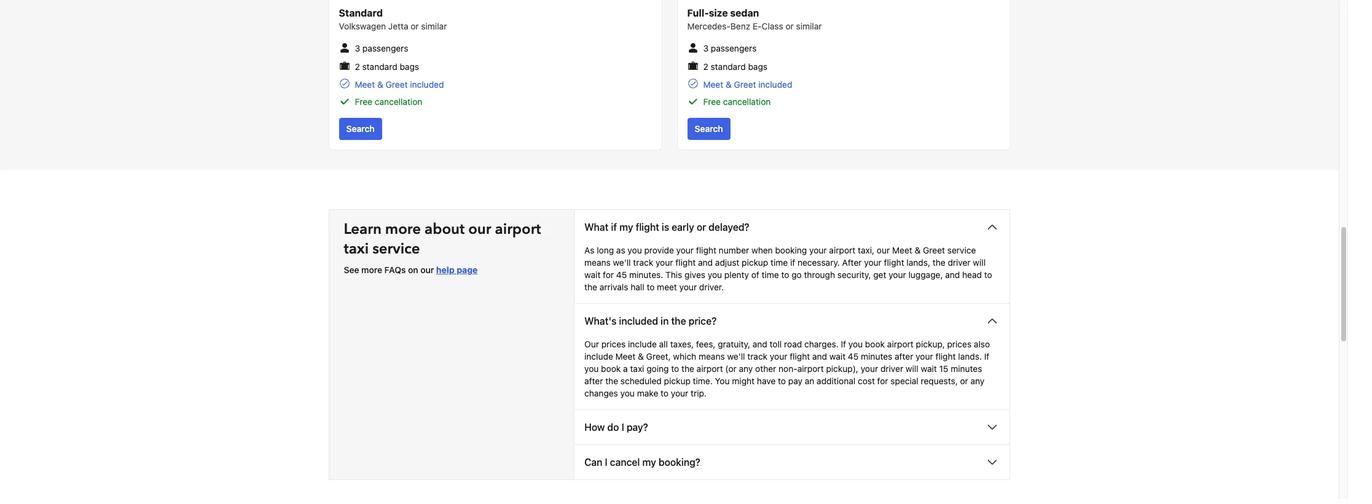 Task type: describe. For each thing, give the bounding box(es) containing it.
(or
[[726, 364, 737, 374]]

1 horizontal spatial after
[[895, 352, 914, 362]]

search for size
[[695, 123, 723, 134]]

security,
[[838, 270, 871, 280]]

your down pickup,
[[916, 352, 934, 362]]

standard for size
[[711, 61, 746, 72]]

additional
[[817, 376, 856, 387]]

to left pay
[[778, 376, 786, 387]]

is
[[662, 222, 670, 233]]

your down taxi,
[[865, 257, 882, 268]]

what's included in the price? element
[[575, 339, 1010, 410]]

go
[[792, 270, 802, 280]]

make
[[637, 388, 659, 399]]

necessary.
[[798, 257, 840, 268]]

about
[[425, 219, 465, 240]]

and down "charges."
[[813, 352, 828, 362]]

adjust
[[716, 257, 740, 268]]

have
[[757, 376, 776, 387]]

booking
[[775, 245, 807, 256]]

we'll inside our prices include all taxes, fees, gratuity, and toll road charges. if you book airport pickup, prices also include meet & greet, which means we'll track your flight and wait 45 minutes after your flight lands. if you book a taxi going to the airport (or any other non-airport pickup), your driver will wait 15 minutes after the scheduled pickup time. you might have to pay an additional cost for special requests, or any changes you make to your trip.
[[728, 352, 745, 362]]

early
[[672, 222, 695, 233]]

flight up 15
[[936, 352, 956, 362]]

taxes,
[[671, 339, 694, 350]]

& down 'volkswagen'
[[377, 79, 384, 90]]

1 horizontal spatial i
[[622, 422, 624, 433]]

what if my flight is early or delayed? button
[[575, 210, 1010, 245]]

you down the our
[[585, 364, 599, 374]]

cancel
[[610, 457, 640, 468]]

flight up gives at the bottom right of the page
[[676, 257, 696, 268]]

what's included in the price? button
[[575, 304, 1010, 339]]

meet inside as long as you provide your flight number when booking your airport taxi, our meet & greet service means we'll track your flight and adjust pickup time if necessary. after your flight lands, the driver will wait for 45 minutes. this gives you plenty of time to go through security, get your luggage, and head to the arrivals hall to meet your driver.
[[893, 245, 913, 256]]

full-
[[688, 8, 709, 19]]

2 standard bags for jetta
[[355, 61, 419, 72]]

1 vertical spatial any
[[971, 376, 985, 387]]

pickup),
[[827, 364, 859, 374]]

meet inside our prices include all taxes, fees, gratuity, and toll road charges. if you book airport pickup, prices also include meet & greet, which means we'll track your flight and wait 45 minutes after your flight lands. if you book a taxi going to the airport (or any other non-airport pickup), your driver will wait 15 minutes after the scheduled pickup time. you might have to pay an additional cost for special requests, or any changes you make to your trip.
[[616, 352, 636, 362]]

you
[[715, 376, 730, 387]]

0 horizontal spatial more
[[362, 265, 382, 275]]

how do i pay?
[[585, 422, 648, 433]]

& inside as long as you provide your flight number when booking your airport taxi, our meet & greet service means we'll track your flight and adjust pickup time if necessary. after your flight lands, the driver will wait for 45 minutes. this gives you plenty of time to go through security, get your luggage, and head to the arrivals hall to meet your driver.
[[915, 245, 921, 256]]

search button for size
[[688, 118, 731, 140]]

free for volkswagen
[[355, 96, 373, 107]]

flight up the adjust
[[696, 245, 717, 256]]

you down scheduled
[[621, 388, 635, 399]]

you up driver. at right
[[708, 270, 722, 280]]

can
[[585, 457, 603, 468]]

our prices include all taxes, fees, gratuity, and toll road charges. if you book airport pickup, prices also include meet & greet, which means we'll track your flight and wait 45 minutes after your flight lands. if you book a taxi going to the airport (or any other non-airport pickup), your driver will wait 15 minutes after the scheduled pickup time. you might have to pay an additional cost for special requests, or any changes you make to your trip.
[[585, 339, 990, 399]]

flight up get
[[884, 257, 905, 268]]

3 passengers for volkswagen
[[355, 43, 408, 54]]

which
[[673, 352, 697, 362]]

a
[[623, 364, 628, 374]]

similar inside "full-size sedan mercedes-benz e-class or similar"
[[796, 21, 822, 31]]

on
[[408, 265, 418, 275]]

will inside our prices include all taxes, fees, gratuity, and toll road charges. if you book airport pickup, prices also include meet & greet, which means we'll track your flight and wait 45 minutes after your flight lands. if you book a taxi going to the airport (or any other non-airport pickup), your driver will wait 15 minutes after the scheduled pickup time. you might have to pay an additional cost for special requests, or any changes you make to your trip.
[[906, 364, 919, 374]]

scheduled
[[621, 376, 662, 387]]

of
[[752, 270, 760, 280]]

1 vertical spatial include
[[585, 352, 613, 362]]

how do i pay? button
[[575, 411, 1010, 445]]

pickup,
[[916, 339, 945, 350]]

similar inside standard volkswagen jetta or similar
[[421, 21, 447, 31]]

track inside our prices include all taxes, fees, gratuity, and toll road charges. if you book airport pickup, prices also include meet & greet, which means we'll track your flight and wait 45 minutes after your flight lands. if you book a taxi going to the airport (or any other non-airport pickup), your driver will wait 15 minutes after the scheduled pickup time. you might have to pay an additional cost for special requests, or any changes you make to your trip.
[[748, 352, 768, 362]]

greet for jetta
[[386, 79, 408, 90]]

service inside as long as you provide your flight number when booking your airport taxi, our meet & greet service means we'll track your flight and adjust pickup time if necessary. after your flight lands, the driver will wait for 45 minutes. this gives you plenty of time to go through security, get your luggage, and head to the arrivals hall to meet your driver.
[[948, 245, 976, 256]]

0 vertical spatial minutes
[[861, 352, 893, 362]]

0 vertical spatial any
[[739, 364, 753, 374]]

cost
[[858, 376, 875, 387]]

3 for size
[[704, 43, 709, 54]]

2 horizontal spatial wait
[[921, 364, 937, 374]]

what's included in the price?
[[585, 316, 717, 327]]

pickup inside our prices include all taxes, fees, gratuity, and toll road charges. if you book airport pickup, prices also include meet & greet, which means we'll track your flight and wait 45 minutes after your flight lands. if you book a taxi going to the airport (or any other non-airport pickup), your driver will wait 15 minutes after the scheduled pickup time. you might have to pay an additional cost for special requests, or any changes you make to your trip.
[[664, 376, 691, 387]]

your up 'necessary.'
[[810, 245, 827, 256]]

included for jetta
[[410, 79, 444, 90]]

for inside as long as you provide your flight number when booking your airport taxi, our meet & greet service means we'll track your flight and adjust pickup time if necessary. after your flight lands, the driver will wait for 45 minutes. this gives you plenty of time to go through security, get your luggage, and head to the arrivals hall to meet your driver.
[[603, 270, 614, 280]]

number
[[719, 245, 750, 256]]

0 vertical spatial my
[[620, 222, 634, 233]]

will inside as long as you provide your flight number when booking your airport taxi, our meet & greet service means we'll track your flight and adjust pickup time if necessary. after your flight lands, the driver will wait for 45 minutes. this gives you plenty of time to go through security, get your luggage, and head to the arrivals hall to meet your driver.
[[973, 257, 986, 268]]

driver.
[[700, 282, 724, 293]]

1 horizontal spatial my
[[643, 457, 656, 468]]

0 vertical spatial time
[[771, 257, 788, 268]]

plenty
[[725, 270, 749, 280]]

flight down road
[[790, 352, 810, 362]]

greet inside as long as you provide your flight number when booking your airport taxi, our meet & greet service means we'll track your flight and adjust pickup time if necessary. after your flight lands, the driver will wait for 45 minutes. this gives you plenty of time to go through security, get your luggage, and head to the arrivals hall to meet your driver.
[[923, 245, 946, 256]]

your up cost
[[861, 364, 879, 374]]

track inside as long as you provide your flight number when booking your airport taxi, our meet & greet service means we'll track your flight and adjust pickup time if necessary. after your flight lands, the driver will wait for 45 minutes. this gives you plenty of time to go through security, get your luggage, and head to the arrivals hall to meet your driver.
[[633, 257, 654, 268]]

the left 'arrivals'
[[585, 282, 598, 293]]

what if my flight is early or delayed?
[[585, 222, 750, 233]]

fees,
[[696, 339, 716, 350]]

gratuity,
[[718, 339, 751, 350]]

you up pickup),
[[849, 339, 863, 350]]

sedan
[[731, 8, 759, 19]]

after
[[843, 257, 862, 268]]

0 horizontal spatial after
[[585, 376, 603, 387]]

luggage,
[[909, 270, 943, 280]]

flight inside dropdown button
[[636, 222, 660, 233]]

our
[[585, 339, 599, 350]]

bags for sedan
[[748, 61, 768, 72]]

faqs
[[385, 265, 406, 275]]

pay
[[789, 376, 803, 387]]

in
[[661, 316, 669, 327]]

means inside our prices include all taxes, fees, gratuity, and toll road charges. if you book airport pickup, prices also include meet & greet, which means we'll track your flight and wait 45 minutes after your flight lands. if you book a taxi going to the airport (or any other non-airport pickup), your driver will wait 15 minutes after the scheduled pickup time. you might have to pay an additional cost for special requests, or any changes you make to your trip.
[[699, 352, 725, 362]]

and left head
[[946, 270, 960, 280]]

page
[[457, 265, 478, 275]]

to down minutes.
[[647, 282, 655, 293]]

this
[[666, 270, 683, 280]]

also
[[974, 339, 990, 350]]

and up gives at the bottom right of the page
[[698, 257, 713, 268]]

0 vertical spatial book
[[866, 339, 885, 350]]

size
[[709, 8, 728, 19]]

class
[[762, 21, 784, 31]]

airport inside as long as you provide your flight number when booking your airport taxi, our meet & greet service means we'll track your flight and adjust pickup time if necessary. after your flight lands, the driver will wait for 45 minutes. this gives you plenty of time to go through security, get your luggage, and head to the arrivals hall to meet your driver.
[[830, 245, 856, 256]]

price?
[[689, 316, 717, 327]]

our inside as long as you provide your flight number when booking your airport taxi, our meet & greet service means we'll track your flight and adjust pickup time if necessary. after your flight lands, the driver will wait for 45 minutes. this gives you plenty of time to go through security, get your luggage, and head to the arrivals hall to meet your driver.
[[877, 245, 890, 256]]

benz
[[731, 21, 751, 31]]

an
[[805, 376, 815, 387]]

or inside standard volkswagen jetta or similar
[[411, 21, 419, 31]]

search button for volkswagen
[[339, 118, 382, 140]]

taxi inside learn more about our airport taxi service see more faqs on our help page
[[344, 239, 369, 259]]

meet down 'volkswagen'
[[355, 79, 375, 90]]

greet,
[[647, 352, 671, 362]]

how
[[585, 422, 605, 433]]

jetta
[[388, 21, 409, 31]]

full-size sedan mercedes-benz e-class or similar
[[688, 8, 822, 31]]

the up changes
[[606, 376, 619, 387]]

other
[[756, 364, 777, 374]]

e-
[[753, 21, 762, 31]]

1 vertical spatial wait
[[830, 352, 846, 362]]

airport inside learn more about our airport taxi service see more faqs on our help page
[[495, 219, 541, 240]]

special
[[891, 376, 919, 387]]

2 for size
[[704, 61, 709, 72]]

to right head
[[985, 270, 993, 280]]

your down toll
[[770, 352, 788, 362]]

your down 'early'
[[677, 245, 694, 256]]

see
[[344, 265, 359, 275]]

15
[[940, 364, 949, 374]]

bags for jetta
[[400, 61, 419, 72]]

0 horizontal spatial book
[[601, 364, 621, 374]]

help page link
[[436, 265, 478, 275]]

volkswagen
[[339, 21, 386, 31]]

as long as you provide your flight number when booking your airport taxi, our meet & greet service means we'll track your flight and adjust pickup time if necessary. after your flight lands, the driver will wait for 45 minutes. this gives you plenty of time to go through security, get your luggage, and head to the arrivals hall to meet your driver.
[[585, 245, 993, 293]]

greet for sedan
[[734, 79, 756, 90]]

0 vertical spatial if
[[841, 339, 847, 350]]

included inside dropdown button
[[619, 316, 659, 327]]



Task type: vqa. For each thing, say whether or not it's contained in the screenshot.
25 to the top
no



Task type: locate. For each thing, give the bounding box(es) containing it.
2 2 from the left
[[704, 61, 709, 72]]

include down the our
[[585, 352, 613, 362]]

45 inside as long as you provide your flight number when booking your airport taxi, our meet & greet service means we'll track your flight and adjust pickup time if necessary. after your flight lands, the driver will wait for 45 minutes. this gives you plenty of time to go through security, get your luggage, and head to the arrivals hall to meet your driver.
[[617, 270, 627, 280]]

1 vertical spatial time
[[762, 270, 779, 280]]

or inside dropdown button
[[697, 222, 706, 233]]

i right can on the left bottom of the page
[[605, 457, 608, 468]]

2 3 from the left
[[704, 43, 709, 54]]

0 horizontal spatial if
[[611, 222, 617, 233]]

0 horizontal spatial included
[[410, 79, 444, 90]]

0 horizontal spatial 3 passengers
[[355, 43, 408, 54]]

booking?
[[659, 457, 701, 468]]

2 search button from the left
[[688, 118, 731, 140]]

2 free cancellation from the left
[[704, 96, 771, 107]]

1 horizontal spatial minutes
[[951, 364, 983, 374]]

1 search button from the left
[[339, 118, 382, 140]]

meet
[[657, 282, 677, 293]]

included
[[410, 79, 444, 90], [759, 79, 793, 90], [619, 316, 659, 327]]

your left trip.
[[671, 388, 689, 399]]

1 bags from the left
[[400, 61, 419, 72]]

0 vertical spatial track
[[633, 257, 654, 268]]

3 passengers down benz
[[704, 43, 757, 54]]

1 2 standard bags from the left
[[355, 61, 419, 72]]

1 vertical spatial after
[[585, 376, 603, 387]]

2 cancellation from the left
[[723, 96, 771, 107]]

hall
[[631, 282, 645, 293]]

1 horizontal spatial driver
[[948, 257, 971, 268]]

& left "greet,"
[[638, 352, 644, 362]]

1 free cancellation from the left
[[355, 96, 423, 107]]

1 passengers from the left
[[363, 43, 408, 54]]

minutes.
[[630, 270, 663, 280]]

or right jetta
[[411, 21, 419, 31]]

will
[[973, 257, 986, 268], [906, 364, 919, 374]]

we'll down the gratuity,
[[728, 352, 745, 362]]

2 bags from the left
[[748, 61, 768, 72]]

1 vertical spatial if
[[791, 257, 796, 268]]

cancellation for jetta
[[375, 96, 423, 107]]

similar right jetta
[[421, 21, 447, 31]]

learn
[[344, 219, 382, 240]]

0 horizontal spatial i
[[605, 457, 608, 468]]

0 vertical spatial more
[[385, 219, 421, 240]]

1 standard from the left
[[362, 61, 398, 72]]

free cancellation for sedan
[[704, 96, 771, 107]]

& inside our prices include all taxes, fees, gratuity, and toll road charges. if you book airport pickup, prices also include meet & greet, which means we'll track your flight and wait 45 minutes after your flight lands. if you book a taxi going to the airport (or any other non-airport pickup), your driver will wait 15 minutes after the scheduled pickup time. you might have to pay an additional cost for special requests, or any changes you make to your trip.
[[638, 352, 644, 362]]

cancellation for sedan
[[723, 96, 771, 107]]

minutes up cost
[[861, 352, 893, 362]]

1 horizontal spatial similar
[[796, 21, 822, 31]]

1 search from the left
[[346, 123, 375, 134]]

1 meet & greet included from the left
[[355, 79, 444, 90]]

0 horizontal spatial search button
[[339, 118, 382, 140]]

2 passengers from the left
[[711, 43, 757, 54]]

after
[[895, 352, 914, 362], [585, 376, 603, 387]]

pickup up the of
[[742, 257, 769, 268]]

you
[[628, 245, 642, 256], [708, 270, 722, 280], [849, 339, 863, 350], [585, 364, 599, 374], [621, 388, 635, 399]]

2 similar from the left
[[796, 21, 822, 31]]

1 vertical spatial book
[[601, 364, 621, 374]]

included for sedan
[[759, 79, 793, 90]]

get
[[874, 270, 887, 280]]

will up head
[[973, 257, 986, 268]]

trip.
[[691, 388, 707, 399]]

0 vertical spatial after
[[895, 352, 914, 362]]

standard down benz
[[711, 61, 746, 72]]

pickup
[[742, 257, 769, 268], [664, 376, 691, 387]]

1 horizontal spatial prices
[[948, 339, 972, 350]]

wait
[[585, 270, 601, 280], [830, 352, 846, 362], [921, 364, 937, 374]]

as
[[585, 245, 595, 256]]

charges.
[[805, 339, 839, 350]]

long
[[597, 245, 614, 256]]

2 2 standard bags from the left
[[704, 61, 768, 72]]

standard
[[339, 8, 383, 19]]

bags down jetta
[[400, 61, 419, 72]]

changes
[[585, 388, 618, 399]]

45 up pickup),
[[848, 352, 859, 362]]

1 horizontal spatial we'll
[[728, 352, 745, 362]]

1 vertical spatial driver
[[881, 364, 904, 374]]

3 passengers
[[355, 43, 408, 54], [704, 43, 757, 54]]

minutes down lands.
[[951, 364, 983, 374]]

my up as
[[620, 222, 634, 233]]

2 prices from the left
[[948, 339, 972, 350]]

standard down 'volkswagen'
[[362, 61, 398, 72]]

means down 'fees,'
[[699, 352, 725, 362]]

flight left is
[[636, 222, 660, 233]]

help
[[436, 265, 455, 275]]

if
[[611, 222, 617, 233], [791, 257, 796, 268]]

1 horizontal spatial 3
[[704, 43, 709, 54]]

1 horizontal spatial taxi
[[630, 364, 645, 374]]

wait up 'arrivals'
[[585, 270, 601, 280]]

service inside learn more about our airport taxi service see more faqs on our help page
[[373, 239, 420, 259]]

what
[[585, 222, 609, 233]]

0 vertical spatial our
[[469, 219, 491, 240]]

1 horizontal spatial our
[[469, 219, 491, 240]]

0 vertical spatial include
[[628, 339, 657, 350]]

45
[[617, 270, 627, 280], [848, 352, 859, 362]]

0 horizontal spatial wait
[[585, 270, 601, 280]]

include
[[628, 339, 657, 350], [585, 352, 613, 362]]

the up luggage,
[[933, 257, 946, 268]]

what if my flight is early or delayed? element
[[575, 245, 1010, 304]]

2 standard from the left
[[711, 61, 746, 72]]

taxi right a
[[630, 364, 645, 374]]

driver up head
[[948, 257, 971, 268]]

more
[[385, 219, 421, 240], [362, 265, 382, 275]]

1 vertical spatial i
[[605, 457, 608, 468]]

include up "greet,"
[[628, 339, 657, 350]]

0 horizontal spatial 45
[[617, 270, 627, 280]]

delayed?
[[709, 222, 750, 233]]

wait left 15
[[921, 364, 937, 374]]

3 for volkswagen
[[355, 43, 360, 54]]

1 horizontal spatial 2 standard bags
[[704, 61, 768, 72]]

flight
[[636, 222, 660, 233], [696, 245, 717, 256], [676, 257, 696, 268], [884, 257, 905, 268], [790, 352, 810, 362], [936, 352, 956, 362]]

45 inside our prices include all taxes, fees, gratuity, and toll road charges. if you book airport pickup, prices also include meet & greet, which means we'll track your flight and wait 45 minutes after your flight lands. if you book a taxi going to the airport (or any other non-airport pickup), your driver will wait 15 minutes after the scheduled pickup time. you might have to pay an additional cost for special requests, or any changes you make to your trip.
[[848, 352, 859, 362]]

& down benz
[[726, 79, 732, 90]]

1 horizontal spatial if
[[985, 352, 990, 362]]

0 vertical spatial 45
[[617, 270, 627, 280]]

the down which
[[682, 364, 695, 374]]

search for volkswagen
[[346, 123, 375, 134]]

0 horizontal spatial my
[[620, 222, 634, 233]]

1 horizontal spatial meet & greet included
[[704, 79, 793, 90]]

1 horizontal spatial bags
[[748, 61, 768, 72]]

1 horizontal spatial book
[[866, 339, 885, 350]]

2 standard bags down benz
[[704, 61, 768, 72]]

do
[[608, 422, 619, 433]]

if inside as long as you provide your flight number when booking your airport taxi, our meet & greet service means we'll track your flight and adjust pickup time if necessary. after your flight lands, the driver will wait for 45 minutes. this gives you plenty of time to go through security, get your luggage, and head to the arrivals hall to meet your driver.
[[791, 257, 796, 268]]

0 horizontal spatial track
[[633, 257, 654, 268]]

or right 'early'
[[697, 222, 706, 233]]

non-
[[779, 364, 798, 374]]

for inside our prices include all taxes, fees, gratuity, and toll road charges. if you book airport pickup, prices also include meet & greet, which means we'll track your flight and wait 45 minutes after your flight lands. if you book a taxi going to the airport (or any other non-airport pickup), your driver will wait 15 minutes after the scheduled pickup time. you might have to pay an additional cost for special requests, or any changes you make to your trip.
[[878, 376, 889, 387]]

1 vertical spatial track
[[748, 352, 768, 362]]

0 horizontal spatial similar
[[421, 21, 447, 31]]

your down provide on the left
[[656, 257, 673, 268]]

driver inside our prices include all taxes, fees, gratuity, and toll road charges. if you book airport pickup, prices also include meet & greet, which means we'll track your flight and wait 45 minutes after your flight lands. if you book a taxi going to the airport (or any other non-airport pickup), your driver will wait 15 minutes after the scheduled pickup time. you might have to pay an additional cost for special requests, or any changes you make to your trip.
[[881, 364, 904, 374]]

0 vertical spatial for
[[603, 270, 614, 280]]

search button
[[339, 118, 382, 140], [688, 118, 731, 140]]

3 passengers for size
[[704, 43, 757, 54]]

greet down benz
[[734, 79, 756, 90]]

for up 'arrivals'
[[603, 270, 614, 280]]

mercedes-
[[688, 21, 731, 31]]

pickup down 'going' on the bottom left
[[664, 376, 691, 387]]

0 horizontal spatial meet & greet included
[[355, 79, 444, 90]]

1 horizontal spatial search
[[695, 123, 723, 134]]

standard volkswagen jetta or similar
[[339, 8, 447, 31]]

3
[[355, 43, 360, 54], [704, 43, 709, 54]]

if down also
[[985, 352, 990, 362]]

meet & greet included
[[355, 79, 444, 90], [704, 79, 793, 90]]

the inside dropdown button
[[672, 316, 686, 327]]

time right the of
[[762, 270, 779, 280]]

2 vertical spatial our
[[421, 265, 434, 275]]

passengers for jetta
[[363, 43, 408, 54]]

can i cancel my booking?
[[585, 457, 701, 468]]

book
[[866, 339, 885, 350], [601, 364, 621, 374]]

1 vertical spatial taxi
[[630, 364, 645, 374]]

we'll inside as long as you provide your flight number when booking your airport taxi, our meet & greet service means we'll track your flight and adjust pickup time if necessary. after your flight lands, the driver will wait for 45 minutes. this gives you plenty of time to go through security, get your luggage, and head to the arrivals hall to meet your driver.
[[613, 257, 631, 268]]

2 meet & greet included from the left
[[704, 79, 793, 90]]

0 horizontal spatial if
[[841, 339, 847, 350]]

0 horizontal spatial bags
[[400, 61, 419, 72]]

1 vertical spatial for
[[878, 376, 889, 387]]

0 horizontal spatial 2
[[355, 61, 360, 72]]

pickup inside as long as you provide your flight number when booking your airport taxi, our meet & greet service means we'll track your flight and adjust pickup time if necessary. after your flight lands, the driver will wait for 45 minutes. this gives you plenty of time to go through security, get your luggage, and head to the arrivals hall to meet your driver.
[[742, 257, 769, 268]]

or inside "full-size sedan mercedes-benz e-class or similar"
[[786, 21, 794, 31]]

what's
[[585, 316, 617, 327]]

2 down mercedes-
[[704, 61, 709, 72]]

for
[[603, 270, 614, 280], [878, 376, 889, 387]]

as
[[617, 245, 626, 256]]

wait up pickup),
[[830, 352, 846, 362]]

our right taxi,
[[877, 245, 890, 256]]

lands.
[[959, 352, 982, 362]]

learn more about our airport taxi service see more faqs on our help page
[[344, 219, 541, 275]]

passengers for sedan
[[711, 43, 757, 54]]

2 free from the left
[[704, 96, 721, 107]]

1 horizontal spatial track
[[748, 352, 768, 362]]

to right make
[[661, 388, 669, 399]]

1 horizontal spatial passengers
[[711, 43, 757, 54]]

0 vertical spatial if
[[611, 222, 617, 233]]

if inside what if my flight is early or delayed? dropdown button
[[611, 222, 617, 233]]

0 horizontal spatial include
[[585, 352, 613, 362]]

0 vertical spatial we'll
[[613, 257, 631, 268]]

1 horizontal spatial service
[[948, 245, 976, 256]]

similar right class
[[796, 21, 822, 31]]

taxi,
[[858, 245, 875, 256]]

pay?
[[627, 422, 648, 433]]

toll
[[770, 339, 782, 350]]

standard
[[362, 61, 398, 72], [711, 61, 746, 72]]

will up special
[[906, 364, 919, 374]]

greet up the lands,
[[923, 245, 946, 256]]

all
[[659, 339, 668, 350]]

0 horizontal spatial taxi
[[344, 239, 369, 259]]

0 horizontal spatial standard
[[362, 61, 398, 72]]

the right in
[[672, 316, 686, 327]]

0 horizontal spatial minutes
[[861, 352, 893, 362]]

requests,
[[921, 376, 958, 387]]

track up other
[[748, 352, 768, 362]]

0 horizontal spatial search
[[346, 123, 375, 134]]

1 vertical spatial means
[[699, 352, 725, 362]]

minutes
[[861, 352, 893, 362], [951, 364, 983, 374]]

more right see
[[362, 265, 382, 275]]

1 2 from the left
[[355, 61, 360, 72]]

1 horizontal spatial more
[[385, 219, 421, 240]]

lands,
[[907, 257, 931, 268]]

meet & greet included for sedan
[[704, 79, 793, 90]]

2 vertical spatial wait
[[921, 364, 937, 374]]

road
[[784, 339, 802, 350]]

cancellation
[[375, 96, 423, 107], [723, 96, 771, 107]]

when
[[752, 245, 773, 256]]

0 horizontal spatial 2 standard bags
[[355, 61, 419, 72]]

0 horizontal spatial our
[[421, 265, 434, 275]]

free cancellation for jetta
[[355, 96, 423, 107]]

0 horizontal spatial will
[[906, 364, 919, 374]]

1 3 from the left
[[355, 43, 360, 54]]

any up might
[[739, 364, 753, 374]]

we'll down as
[[613, 257, 631, 268]]

can i cancel my booking? button
[[575, 446, 1010, 480]]

0 vertical spatial pickup
[[742, 257, 769, 268]]

0 vertical spatial will
[[973, 257, 986, 268]]

after up special
[[895, 352, 914, 362]]

wait inside as long as you provide your flight number when booking your airport taxi, our meet & greet service means we'll track your flight and adjust pickup time if necessary. after your flight lands, the driver will wait for 45 minutes. this gives you plenty of time to go through security, get your luggage, and head to the arrivals hall to meet your driver.
[[585, 270, 601, 280]]

to
[[782, 270, 790, 280], [985, 270, 993, 280], [647, 282, 655, 293], [671, 364, 679, 374], [778, 376, 786, 387], [661, 388, 669, 399]]

& up the lands,
[[915, 245, 921, 256]]

driver up special
[[881, 364, 904, 374]]

the
[[933, 257, 946, 268], [585, 282, 598, 293], [672, 316, 686, 327], [682, 364, 695, 374], [606, 376, 619, 387]]

if down booking
[[791, 257, 796, 268]]

meet & greet included for jetta
[[355, 79, 444, 90]]

through
[[804, 270, 836, 280]]

and left toll
[[753, 339, 768, 350]]

book up cost
[[866, 339, 885, 350]]

and
[[698, 257, 713, 268], [946, 270, 960, 280], [753, 339, 768, 350], [813, 352, 828, 362]]

1 horizontal spatial means
[[699, 352, 725, 362]]

service up faqs
[[373, 239, 420, 259]]

1 free from the left
[[355, 96, 373, 107]]

i right do
[[622, 422, 624, 433]]

0 horizontal spatial any
[[739, 364, 753, 374]]

you right as
[[628, 245, 642, 256]]

0 horizontal spatial prices
[[602, 339, 626, 350]]

1 horizontal spatial include
[[628, 339, 657, 350]]

1 horizontal spatial if
[[791, 257, 796, 268]]

0 horizontal spatial cancellation
[[375, 96, 423, 107]]

1 horizontal spatial free
[[704, 96, 721, 107]]

1 horizontal spatial any
[[971, 376, 985, 387]]

passengers down jetta
[[363, 43, 408, 54]]

1 horizontal spatial will
[[973, 257, 986, 268]]

meet down mercedes-
[[704, 79, 724, 90]]

time.
[[693, 376, 713, 387]]

our right on
[[421, 265, 434, 275]]

to down which
[[671, 364, 679, 374]]

1 similar from the left
[[421, 21, 447, 31]]

or inside our prices include all taxes, fees, gratuity, and toll road charges. if you book airport pickup, prices also include meet & greet, which means we'll track your flight and wait 45 minutes after your flight lands. if you book a taxi going to the airport (or any other non-airport pickup), your driver will wait 15 minutes after the scheduled pickup time. you might have to pay an additional cost for special requests, or any changes you make to your trip.
[[961, 376, 969, 387]]

means inside as long as you provide your flight number when booking your airport taxi, our meet & greet service means we'll track your flight and adjust pickup time if necessary. after your flight lands, the driver will wait for 45 minutes. this gives you plenty of time to go through security, get your luggage, and head to the arrivals hall to meet your driver.
[[585, 257, 611, 268]]

or right class
[[786, 21, 794, 31]]

1 horizontal spatial 45
[[848, 352, 859, 362]]

standard for volkswagen
[[362, 61, 398, 72]]

0 horizontal spatial we'll
[[613, 257, 631, 268]]

means down the long
[[585, 257, 611, 268]]

if
[[841, 339, 847, 350], [985, 352, 990, 362]]

0 horizontal spatial free cancellation
[[355, 96, 423, 107]]

1 horizontal spatial included
[[619, 316, 659, 327]]

passengers
[[363, 43, 408, 54], [711, 43, 757, 54]]

1 horizontal spatial free cancellation
[[704, 96, 771, 107]]

meet & greet included down jetta
[[355, 79, 444, 90]]

going
[[647, 364, 669, 374]]

1 vertical spatial minutes
[[951, 364, 983, 374]]

driver inside as long as you provide your flight number when booking your airport taxi, our meet & greet service means we'll track your flight and adjust pickup time if necessary. after your flight lands, the driver will wait for 45 minutes. this gives you plenty of time to go through security, get your luggage, and head to the arrivals hall to meet your driver.
[[948, 257, 971, 268]]

1 vertical spatial will
[[906, 364, 919, 374]]

1 3 passengers from the left
[[355, 43, 408, 54]]

your right get
[[889, 270, 907, 280]]

2 down 'volkswagen'
[[355, 61, 360, 72]]

gives
[[685, 270, 706, 280]]

1 vertical spatial more
[[362, 265, 382, 275]]

1 horizontal spatial 2
[[704, 61, 709, 72]]

track
[[633, 257, 654, 268], [748, 352, 768, 362]]

2 search from the left
[[695, 123, 723, 134]]

track up minutes.
[[633, 257, 654, 268]]

1 vertical spatial if
[[985, 352, 990, 362]]

1 cancellation from the left
[[375, 96, 423, 107]]

prices right the our
[[602, 339, 626, 350]]

2 for volkswagen
[[355, 61, 360, 72]]

2 3 passengers from the left
[[704, 43, 757, 54]]

to left the go at the bottom right of the page
[[782, 270, 790, 280]]

your down gives at the bottom right of the page
[[680, 282, 697, 293]]

passengers down benz
[[711, 43, 757, 54]]

0 horizontal spatial 3
[[355, 43, 360, 54]]

we'll
[[613, 257, 631, 268], [728, 352, 745, 362]]

free for size
[[704, 96, 721, 107]]

meet & greet included down benz
[[704, 79, 793, 90]]

taxi inside our prices include all taxes, fees, gratuity, and toll road charges. if you book airport pickup, prices also include meet & greet, which means we'll track your flight and wait 45 minutes after your flight lands. if you book a taxi going to the airport (or any other non-airport pickup), your driver will wait 15 minutes after the scheduled pickup time. you might have to pay an additional cost for special requests, or any changes you make to your trip.
[[630, 364, 645, 374]]

time down booking
[[771, 257, 788, 268]]

prices up lands.
[[948, 339, 972, 350]]

3 down 'volkswagen'
[[355, 43, 360, 54]]

1 vertical spatial our
[[877, 245, 890, 256]]

1 vertical spatial 45
[[848, 352, 859, 362]]

2 standard bags for sedan
[[704, 61, 768, 72]]

1 horizontal spatial greet
[[734, 79, 756, 90]]

any down lands.
[[971, 376, 985, 387]]

bags down e-
[[748, 61, 768, 72]]

0 horizontal spatial free
[[355, 96, 373, 107]]

my
[[620, 222, 634, 233], [643, 457, 656, 468]]

service
[[373, 239, 420, 259], [948, 245, 976, 256]]

&
[[377, 79, 384, 90], [726, 79, 732, 90], [915, 245, 921, 256], [638, 352, 644, 362]]

or right requests, at the right of the page
[[961, 376, 969, 387]]

service up head
[[948, 245, 976, 256]]

head
[[963, 270, 982, 280]]

2 standard bags down jetta
[[355, 61, 419, 72]]

1 prices from the left
[[602, 339, 626, 350]]

3 down mercedes-
[[704, 43, 709, 54]]

bags
[[400, 61, 419, 72], [748, 61, 768, 72]]

1 horizontal spatial 3 passengers
[[704, 43, 757, 54]]

0 vertical spatial i
[[622, 422, 624, 433]]



